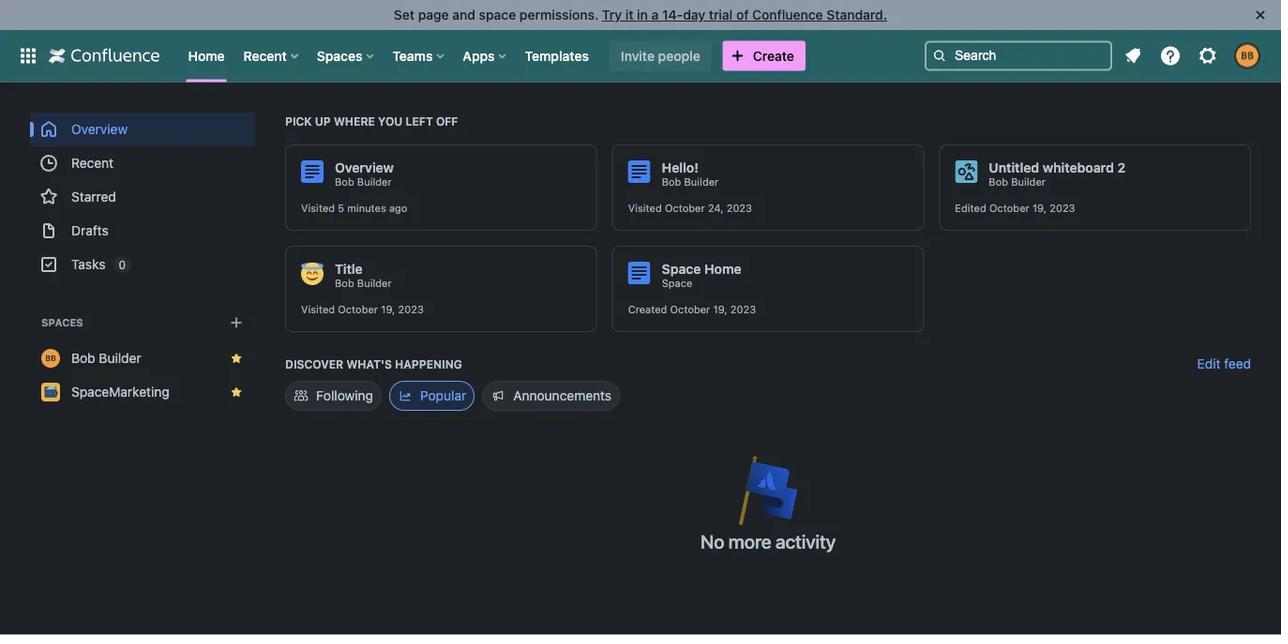 Task type: vqa. For each thing, say whether or not it's contained in the screenshot.
plan.
no



Task type: describe. For each thing, give the bounding box(es) containing it.
recent inside recent link
[[71, 155, 114, 171]]

2023 down untitled whiteboard 2 bob builder
[[1050, 202, 1076, 214]]

edit feed button
[[1198, 355, 1251, 373]]

2 vertical spatial bob builder
[[71, 350, 141, 366]]

bob builder link for visited 5 minutes ago
[[335, 175, 392, 189]]

of
[[736, 7, 749, 23]]

templates
[[525, 48, 589, 63]]

2023 for hello!
[[727, 202, 752, 214]]

apps
[[463, 48, 495, 63]]

create a space image
[[225, 311, 248, 334]]

ago
[[389, 202, 407, 214]]

notification icon image
[[1122, 45, 1145, 67]]

space link
[[662, 277, 693, 290]]

left
[[406, 114, 433, 128]]

october for space home
[[670, 303, 710, 316]]

invite people
[[621, 48, 701, 63]]

recent button
[[238, 41, 306, 71]]

home inside global element
[[188, 48, 225, 63]]

confluence
[[752, 7, 823, 23]]

drafts link
[[30, 214, 255, 248]]

no more activity
[[701, 530, 836, 552]]

space for space home
[[662, 261, 701, 277]]

overview for overview
[[71, 121, 128, 137]]

overview for overview bob builder
[[335, 160, 394, 175]]

help icon image
[[1160, 45, 1182, 67]]

off
[[436, 114, 458, 128]]

recent link
[[30, 146, 255, 180]]

builder up visited october 19, 2023
[[357, 277, 392, 289]]

bob builder link up spacemarketing at the left bottom of page
[[30, 341, 255, 375]]

group containing overview
[[30, 113, 255, 281]]

discover what's happening
[[285, 357, 462, 371]]

unstar this space image
[[229, 351, 244, 366]]

more
[[729, 530, 772, 552]]

activity
[[776, 530, 836, 552]]

bob inside overview bob builder
[[335, 176, 354, 188]]

bob down title
[[335, 277, 354, 289]]

bob inside untitled whiteboard 2 bob builder
[[989, 176, 1008, 188]]

where
[[334, 114, 375, 128]]

following
[[316, 388, 373, 403]]

october right edited
[[990, 202, 1030, 214]]

builder down hello!
[[684, 176, 719, 188]]

search image
[[932, 48, 948, 63]]

standard.
[[827, 7, 888, 23]]

announcements button
[[482, 381, 620, 411]]

2 horizontal spatial 19,
[[1033, 202, 1047, 214]]

create button
[[723, 41, 806, 71]]

a
[[652, 7, 659, 23]]

apps button
[[457, 41, 514, 71]]

invite people button
[[610, 41, 712, 71]]

in
[[637, 7, 648, 23]]

builder inside untitled whiteboard 2 bob builder
[[1011, 176, 1046, 188]]

:innocent: image
[[301, 263, 324, 285]]

visited for hello!
[[628, 202, 662, 214]]

feed
[[1224, 356, 1251, 371]]

Search field
[[925, 41, 1113, 71]]

19, for title
[[381, 303, 395, 316]]

14-
[[662, 7, 683, 23]]

set
[[394, 7, 415, 23]]

try
[[602, 7, 622, 23]]

banner containing home
[[0, 30, 1281, 83]]

happening
[[395, 357, 462, 371]]

pick
[[285, 114, 312, 128]]

bob up spacemarketing at the left bottom of page
[[71, 350, 95, 366]]

untitled
[[989, 160, 1040, 175]]

spacemarketing
[[71, 384, 170, 400]]

:innocent: image
[[301, 263, 324, 285]]



Task type: locate. For each thing, give the bounding box(es) containing it.
bob builder link for visited october 19, 2023
[[335, 277, 392, 290]]

builder inside overview bob builder
[[357, 176, 392, 188]]

overview up minutes
[[335, 160, 394, 175]]

day
[[683, 7, 706, 23]]

builder down untitled on the right top of the page
[[1011, 176, 1046, 188]]

0 horizontal spatial overview
[[71, 121, 128, 137]]

pick up where you left off
[[285, 114, 458, 128]]

space home
[[662, 261, 742, 277]]

visited october 24, 2023
[[628, 202, 752, 214]]

october
[[665, 202, 705, 214], [990, 202, 1030, 214], [338, 303, 378, 316], [670, 303, 710, 316]]

0 horizontal spatial spaces
[[41, 317, 83, 329]]

october left 24,
[[665, 202, 705, 214]]

1 vertical spatial spaces
[[41, 317, 83, 329]]

19, down untitled whiteboard 2 bob builder
[[1033, 202, 1047, 214]]

spacemarketing link
[[30, 375, 255, 409]]

you
[[378, 114, 403, 128]]

2023 for title
[[398, 303, 424, 316]]

space
[[662, 261, 701, 277], [662, 277, 693, 289]]

bob builder link
[[335, 175, 392, 189], [662, 175, 719, 189], [989, 175, 1046, 189], [335, 277, 392, 290], [30, 341, 255, 375]]

unstar this space image
[[229, 385, 244, 400]]

space
[[479, 7, 516, 23]]

october down space link
[[670, 303, 710, 316]]

created
[[628, 303, 667, 316]]

0 vertical spatial recent
[[244, 48, 287, 63]]

2023
[[727, 202, 752, 214], [1050, 202, 1076, 214], [398, 303, 424, 316], [731, 303, 756, 316]]

spaces button
[[311, 41, 381, 71]]

bob builder link up visited october 19, 2023
[[335, 277, 392, 290]]

edit feed
[[1198, 356, 1251, 371]]

0 vertical spatial spaces
[[317, 48, 362, 63]]

19, up discover what's happening
[[381, 303, 395, 316]]

recent right the home link
[[244, 48, 287, 63]]

permissions.
[[520, 7, 599, 23]]

starred
[[71, 189, 116, 205]]

people
[[658, 48, 701, 63]]

1 horizontal spatial recent
[[244, 48, 287, 63]]

edited
[[955, 202, 987, 214]]

october for hello!
[[665, 202, 705, 214]]

teams
[[392, 48, 433, 63]]

close image
[[1250, 4, 1272, 26]]

builder
[[357, 176, 392, 188], [684, 176, 719, 188], [1011, 176, 1046, 188], [357, 277, 392, 289], [99, 350, 141, 366]]

home left the recent "dropdown button"
[[188, 48, 225, 63]]

tasks
[[71, 257, 105, 272]]

bob builder
[[662, 176, 719, 188], [335, 277, 392, 289], [71, 350, 141, 366]]

spaces inside popup button
[[317, 48, 362, 63]]

1 horizontal spatial overview
[[335, 160, 394, 175]]

bob down hello!
[[662, 176, 681, 188]]

2 horizontal spatial bob builder
[[662, 176, 719, 188]]

space down space home
[[662, 277, 693, 289]]

1 horizontal spatial spaces
[[317, 48, 362, 63]]

starred link
[[30, 180, 255, 214]]

bob builder down title
[[335, 277, 392, 289]]

builder up minutes
[[357, 176, 392, 188]]

title
[[335, 261, 363, 277]]

overview
[[71, 121, 128, 137], [335, 160, 394, 175]]

and
[[452, 7, 476, 23]]

1 vertical spatial overview
[[335, 160, 394, 175]]

bob builder for title
[[335, 277, 392, 289]]

24,
[[708, 202, 724, 214]]

recent
[[244, 48, 287, 63], [71, 155, 114, 171]]

1 horizontal spatial 19,
[[713, 303, 728, 316]]

group
[[30, 113, 255, 281]]

bob builder link up minutes
[[335, 175, 392, 189]]

popular
[[420, 388, 466, 403]]

popular button
[[389, 381, 475, 411]]

1 horizontal spatial home
[[705, 261, 742, 277]]

visited down :innocent: icon
[[301, 303, 335, 316]]

whiteboard
[[1043, 160, 1114, 175]]

2023 up happening
[[398, 303, 424, 316]]

appswitcher icon image
[[17, 45, 39, 67]]

0 horizontal spatial home
[[188, 48, 225, 63]]

visited left 5
[[301, 202, 335, 214]]

no
[[701, 530, 725, 552]]

try it in a 14-day trial of confluence standard. link
[[602, 7, 888, 23]]

19, down space home
[[713, 303, 728, 316]]

overview up recent link at the top left of page
[[71, 121, 128, 137]]

bob builder link for edited october 19, 2023
[[989, 175, 1046, 189]]

october for title
[[338, 303, 378, 316]]

minutes
[[347, 202, 386, 214]]

space up created october 19, 2023
[[662, 261, 701, 277]]

bob builder up spacemarketing at the left bottom of page
[[71, 350, 141, 366]]

2
[[1118, 160, 1126, 175]]

bob down untitled on the right top of the page
[[989, 176, 1008, 188]]

0 horizontal spatial 19,
[[381, 303, 395, 316]]

overview link
[[30, 113, 255, 146]]

banner
[[0, 30, 1281, 83]]

edit
[[1198, 356, 1221, 371]]

visited down hello!
[[628, 202, 662, 214]]

discover
[[285, 357, 344, 371]]

october down title
[[338, 303, 378, 316]]

builder up spacemarketing at the left bottom of page
[[99, 350, 141, 366]]

1 vertical spatial bob builder
[[335, 277, 392, 289]]

1 space from the top
[[662, 261, 701, 277]]

templates link
[[519, 41, 595, 71]]

bob builder for hello!
[[662, 176, 719, 188]]

19,
[[1033, 202, 1047, 214], [381, 303, 395, 316], [713, 303, 728, 316]]

settings icon image
[[1197, 45, 1220, 67]]

invite
[[621, 48, 655, 63]]

home right space link
[[705, 261, 742, 277]]

bob up 5
[[335, 176, 354, 188]]

visited
[[301, 202, 335, 214], [628, 202, 662, 214], [301, 303, 335, 316]]

set page and space permissions. try it in a 14-day trial of confluence standard.
[[394, 7, 888, 23]]

global element
[[11, 30, 921, 82]]

bob builder link up visited october 24, 2023
[[662, 175, 719, 189]]

5
[[338, 202, 344, 214]]

home
[[188, 48, 225, 63], [705, 261, 742, 277]]

up
[[315, 114, 331, 128]]

it
[[626, 7, 634, 23]]

2023 for space home
[[731, 303, 756, 316]]

overview bob builder
[[335, 160, 394, 188]]

following button
[[285, 381, 382, 411]]

0 horizontal spatial recent
[[71, 155, 114, 171]]

what's
[[347, 357, 392, 371]]

1 vertical spatial recent
[[71, 155, 114, 171]]

home link
[[182, 41, 230, 71]]

confluence image
[[49, 45, 160, 67], [49, 45, 160, 67]]

created october 19, 2023
[[628, 303, 756, 316]]

1 vertical spatial home
[[705, 261, 742, 277]]

recent up starred
[[71, 155, 114, 171]]

spaces
[[317, 48, 362, 63], [41, 317, 83, 329]]

drafts
[[71, 223, 109, 238]]

visited 5 minutes ago
[[301, 202, 407, 214]]

spaces down tasks
[[41, 317, 83, 329]]

hello!
[[662, 160, 699, 175]]

visited for title
[[301, 303, 335, 316]]

19, for space home
[[713, 303, 728, 316]]

2023 right 24,
[[727, 202, 752, 214]]

1 horizontal spatial bob builder
[[335, 277, 392, 289]]

0
[[119, 258, 126, 271]]

bob builder link for visited october 24, 2023
[[662, 175, 719, 189]]

bob
[[335, 176, 354, 188], [662, 176, 681, 188], [989, 176, 1008, 188], [335, 277, 354, 289], [71, 350, 95, 366]]

teams button
[[387, 41, 452, 71]]

0 vertical spatial overview
[[71, 121, 128, 137]]

0 vertical spatial home
[[188, 48, 225, 63]]

2023 down space home
[[731, 303, 756, 316]]

edited october 19, 2023
[[955, 202, 1076, 214]]

recent inside the recent "dropdown button"
[[244, 48, 287, 63]]

untitled whiteboard 2 bob builder
[[989, 160, 1126, 188]]

visited october 19, 2023
[[301, 303, 424, 316]]

0 vertical spatial bob builder
[[662, 176, 719, 188]]

trial
[[709, 7, 733, 23]]

create
[[753, 48, 794, 63]]

bob builder link up edited october 19, 2023
[[989, 175, 1046, 189]]

0 horizontal spatial bob builder
[[71, 350, 141, 366]]

space for space
[[662, 277, 693, 289]]

2 space from the top
[[662, 277, 693, 289]]

bob builder down hello!
[[662, 176, 719, 188]]

page
[[418, 7, 449, 23]]

spaces up where
[[317, 48, 362, 63]]

announcements
[[513, 388, 612, 403]]



